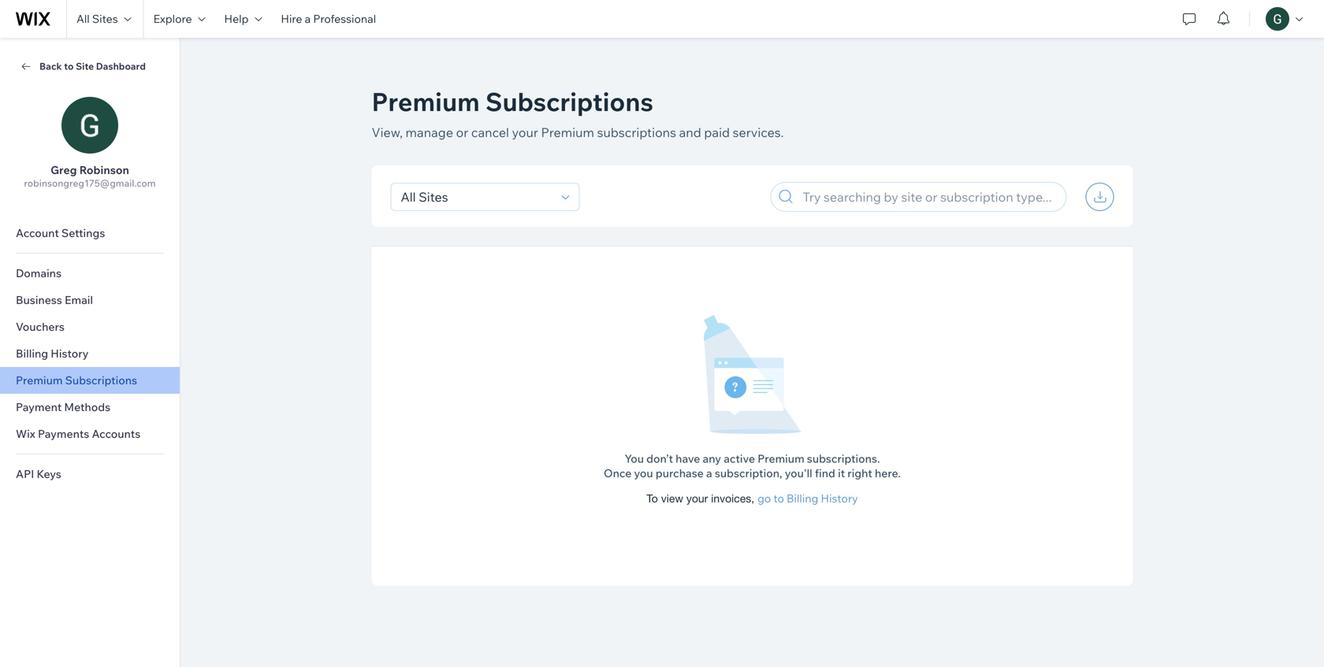 Task type: describe. For each thing, give the bounding box(es) containing it.
account settings link
[[0, 220, 180, 247]]

api
[[16, 468, 34, 481]]

greg robinson robinsongreg175@gmail.com
[[24, 163, 156, 189]]

active
[[724, 452, 756, 466]]

sidebar element
[[0, 38, 181, 668]]

subscriptions for premium subscriptions view, manage or cancel your premium subscriptions and paid services.
[[486, 86, 654, 118]]

api keys link
[[0, 461, 180, 488]]

vouchers link
[[0, 314, 180, 341]]

here.
[[875, 467, 901, 481]]

wix payments accounts
[[16, 427, 141, 441]]

explore
[[153, 12, 192, 26]]

server error icon image
[[703, 315, 802, 436]]

to
[[647, 492, 658, 505]]

settings
[[61, 226, 105, 240]]

0 horizontal spatial a
[[305, 12, 311, 26]]

any
[[703, 452, 722, 466]]

once
[[604, 467, 632, 481]]

premium subscriptions view, manage or cancel your premium subscriptions and paid services.
[[372, 86, 784, 140]]

1 vertical spatial history
[[821, 492, 859, 506]]

to view your invoices, go to billing history
[[647, 492, 859, 506]]

dashboard
[[96, 60, 146, 72]]

you don't have any active premium subscriptions. once you purchase a subscription, you'll find it right here.
[[604, 452, 901, 481]]

premium inside you don't have any active premium subscriptions. once you purchase a subscription, you'll find it right here.
[[758, 452, 805, 466]]

purchase
[[656, 467, 704, 481]]

1 vertical spatial billing
[[787, 492, 819, 506]]

wix payments accounts link
[[0, 421, 180, 448]]

paid
[[704, 125, 730, 140]]

subscription,
[[715, 467, 783, 481]]

api keys
[[16, 468, 61, 481]]

invoices,
[[711, 492, 755, 505]]

professional
[[313, 12, 376, 26]]

all sites
[[76, 12, 118, 26]]

hire a professional link
[[272, 0, 386, 38]]

premium up the manage
[[372, 86, 480, 118]]

find
[[815, 467, 836, 481]]

domains link
[[0, 260, 180, 287]]

help button
[[215, 0, 272, 38]]

vouchers
[[16, 320, 65, 334]]

billing history
[[16, 347, 89, 361]]

services.
[[733, 125, 784, 140]]

business email link
[[0, 287, 180, 314]]

hire a professional
[[281, 12, 376, 26]]

help
[[224, 12, 249, 26]]

robinson
[[79, 163, 129, 177]]

right
[[848, 467, 873, 481]]

subscriptions.
[[807, 452, 881, 466]]

payments
[[38, 427, 89, 441]]

back to site dashboard
[[39, 60, 146, 72]]



Task type: vqa. For each thing, say whether or not it's contained in the screenshot.
robinsongreg175@gmail.com
yes



Task type: locate. For each thing, give the bounding box(es) containing it.
billing inside sidebar element
[[16, 347, 48, 361]]

keys
[[37, 468, 61, 481]]

0 vertical spatial history
[[51, 347, 89, 361]]

site
[[76, 60, 94, 72]]

0 vertical spatial to
[[64, 60, 74, 72]]

to left site
[[64, 60, 74, 72]]

don't
[[647, 452, 673, 466]]

manage
[[406, 125, 453, 140]]

billing down vouchers
[[16, 347, 48, 361]]

0 vertical spatial billing
[[16, 347, 48, 361]]

hire
[[281, 12, 302, 26]]

view
[[661, 492, 684, 505]]

0 horizontal spatial billing
[[16, 347, 48, 361]]

your
[[512, 125, 539, 140], [687, 492, 708, 505]]

subscriptions for premium subscriptions
[[65, 374, 137, 388]]

history inside sidebar element
[[51, 347, 89, 361]]

premium
[[372, 86, 480, 118], [541, 125, 595, 140], [16, 374, 63, 388], [758, 452, 805, 466]]

or
[[456, 125, 469, 140]]

0 horizontal spatial to
[[64, 60, 74, 72]]

back to site dashboard link
[[19, 59, 161, 73]]

1 horizontal spatial billing
[[787, 492, 819, 506]]

0 vertical spatial a
[[305, 12, 311, 26]]

0 horizontal spatial history
[[51, 347, 89, 361]]

0 vertical spatial your
[[512, 125, 539, 140]]

go
[[758, 492, 771, 506]]

a
[[305, 12, 311, 26], [707, 467, 713, 481]]

1 vertical spatial your
[[687, 492, 708, 505]]

you'll
[[785, 467, 813, 481]]

payment methods
[[16, 401, 110, 414]]

subscriptions inside premium subscriptions view, manage or cancel your premium subscriptions and paid services.
[[486, 86, 654, 118]]

1 vertical spatial to
[[774, 492, 785, 506]]

billing history link
[[0, 341, 180, 367]]

sites
[[92, 12, 118, 26]]

1 vertical spatial subscriptions
[[65, 374, 137, 388]]

and
[[679, 125, 702, 140]]

to right go
[[774, 492, 785, 506]]

billing down you'll
[[787, 492, 819, 506]]

None field
[[396, 184, 557, 211]]

premium up payment
[[16, 374, 63, 388]]

back
[[39, 60, 62, 72]]

1 horizontal spatial to
[[774, 492, 785, 506]]

1 horizontal spatial a
[[707, 467, 713, 481]]

wix
[[16, 427, 35, 441]]

domains
[[16, 267, 62, 280]]

billing
[[16, 347, 48, 361], [787, 492, 819, 506]]

your inside premium subscriptions view, manage or cancel your premium subscriptions and paid services.
[[512, 125, 539, 140]]

your right the view at bottom
[[687, 492, 708, 505]]

accounts
[[92, 427, 141, 441]]

all
[[76, 12, 90, 26]]

you
[[634, 467, 653, 481]]

a inside you don't have any active premium subscriptions. once you purchase a subscription, you'll find it right here.
[[707, 467, 713, 481]]

to
[[64, 60, 74, 72], [774, 492, 785, 506]]

your inside to view your invoices, go to billing history
[[687, 492, 708, 505]]

email
[[65, 293, 93, 307]]

0 vertical spatial subscriptions
[[486, 86, 654, 118]]

1 vertical spatial a
[[707, 467, 713, 481]]

a right hire
[[305, 12, 311, 26]]

to inside sidebar element
[[64, 60, 74, 72]]

subscriptions up subscriptions
[[486, 86, 654, 118]]

have
[[676, 452, 701, 466]]

view,
[[372, 125, 403, 140]]

history
[[51, 347, 89, 361], [821, 492, 859, 506]]

business email
[[16, 293, 93, 307]]

1 horizontal spatial your
[[687, 492, 708, 505]]

subscriptions
[[486, 86, 654, 118], [65, 374, 137, 388]]

a down any
[[707, 467, 713, 481]]

you
[[625, 452, 644, 466]]

1 horizontal spatial subscriptions
[[486, 86, 654, 118]]

premium left subscriptions
[[541, 125, 595, 140]]

account
[[16, 226, 59, 240]]

history down it at the bottom right of the page
[[821, 492, 859, 506]]

0 horizontal spatial subscriptions
[[65, 374, 137, 388]]

subscriptions down billing history link on the bottom of the page
[[65, 374, 137, 388]]

it
[[838, 467, 845, 481]]

history up premium subscriptions
[[51, 347, 89, 361]]

subscriptions inside sidebar element
[[65, 374, 137, 388]]

1 horizontal spatial history
[[821, 492, 859, 506]]

methods
[[64, 401, 110, 414]]

Try searching by site or subscription type... field
[[798, 183, 1062, 211]]

business
[[16, 293, 62, 307]]

premium subscriptions
[[16, 374, 137, 388]]

your right cancel in the left of the page
[[512, 125, 539, 140]]

account settings
[[16, 226, 105, 240]]

cancel
[[472, 125, 509, 140]]

premium inside sidebar element
[[16, 374, 63, 388]]

go to billing history link
[[758, 492, 859, 506]]

subscriptions
[[597, 125, 677, 140]]

0 horizontal spatial your
[[512, 125, 539, 140]]

payment
[[16, 401, 62, 414]]

greg
[[51, 163, 77, 177]]

premium subscriptions link
[[0, 367, 180, 394]]

robinsongreg175@gmail.com
[[24, 177, 156, 189]]

premium up you'll
[[758, 452, 805, 466]]

payment methods link
[[0, 394, 180, 421]]



